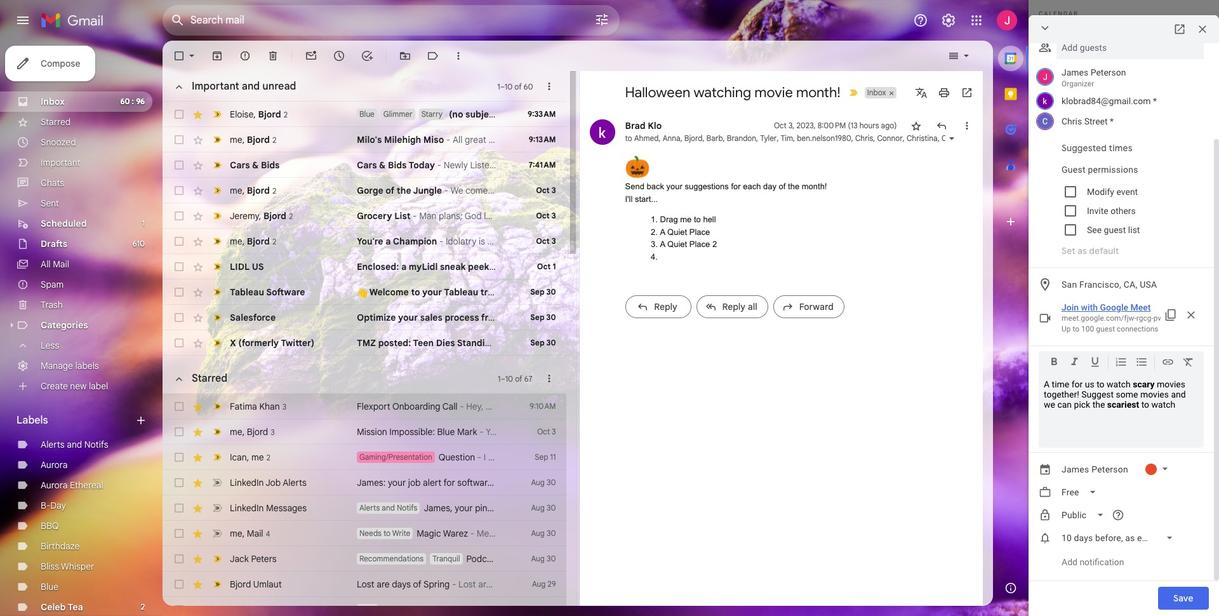 Task type: describe. For each thing, give the bounding box(es) containing it.
jeremy
[[230, 210, 259, 221]]

2 inside ican , me 2
[[267, 453, 271, 462]]

me , bjord 2 for milo's
[[230, 134, 277, 145]]

eloise , bjord 2
[[230, 108, 288, 120]]

write
[[392, 529, 411, 538]]

bjord for 12th row from the top
[[247, 426, 268, 437]]

a for champion
[[386, 236, 391, 247]]

10 for 1 – 10 of 67
[[505, 374, 513, 383]]

oranges
[[382, 604, 416, 616]]

linkedin job alerts
[[230, 477, 307, 489]]

row containing cars & bids
[[163, 152, 566, 178]]

1 for 1 – 10 of 67
[[498, 374, 501, 383]]

send
[[625, 182, 645, 191]]

1 for 1 – 10 of 60
[[498, 82, 500, 91]]

alerts for alerts and notifs
[[41, 439, 65, 450]]

alert
[[423, 477, 442, 489]]

starred link
[[41, 116, 71, 128]]

👋 image
[[357, 288, 368, 298]]

30 for job
[[547, 478, 556, 487]]

posted:
[[378, 337, 411, 349]]

all
[[41, 259, 51, 270]]

the inside row
[[397, 185, 411, 196]]

create new label
[[41, 381, 108, 392]]

row containing ican
[[163, 445, 566, 470]]

3 for gorge of the jungle -
[[552, 185, 556, 195]]

9:10 am
[[530, 401, 556, 411]]

tmz posted: teen dies standing through car sunroof, hits concrete be... link
[[357, 337, 673, 349]]

67
[[524, 374, 533, 383]]

1 for 1
[[142, 219, 145, 228]]

welcome to your tableau trial!
[[368, 287, 501, 298]]

starred tab panel
[[163, 356, 671, 616]]

1 inside row
[[553, 262, 556, 271]]

settings image
[[941, 13, 957, 28]]

1 a from the top
[[660, 227, 665, 237]]

60 inside important and unread tab panel
[[524, 82, 533, 91]]

toggle split pane mode image
[[948, 50, 961, 62]]

me right ican
[[251, 451, 264, 463]]

peek
[[468, 261, 490, 273]]

linkedin for linkedin job alerts
[[230, 477, 264, 489]]

reply all link
[[697, 295, 769, 318]]

watching
[[694, 84, 752, 101]]

me for 16th row from the top
[[230, 528, 242, 539]]

to right the welcome in the left top of the page
[[411, 287, 420, 298]]

trash link
[[41, 299, 63, 311]]

3 inside me , bjord 3
[[271, 427, 275, 437]]

2 tableau from the left
[[444, 287, 478, 298]]

scheduled
[[41, 218, 87, 229]]

Search mail text field
[[191, 14, 559, 27]]

you're
[[357, 236, 383, 247]]

car
[[537, 337, 552, 349]]

inbox section options image
[[543, 80, 556, 93]]

job
[[408, 477, 421, 489]]

your left pin
[[455, 502, 473, 514]]

tableau software
[[230, 287, 305, 298]]

2 row from the top
[[163, 127, 566, 152]]

christina
[[907, 133, 938, 143]]

bjord down jack
[[230, 579, 251, 590]]

of for 60
[[515, 82, 522, 91]]

Not starred checkbox
[[910, 119, 923, 132]]

bids for cars & bids today -
[[388, 159, 407, 171]]

7:41 am
[[529, 160, 556, 170]]

- right spring
[[452, 579, 456, 590]]

needs to write magic warez -
[[360, 528, 477, 539]]

labels image
[[427, 50, 440, 62]]

welcome to your tableau trial! link
[[357, 286, 501, 299]]

oranges -
[[382, 604, 425, 616]]

x (formerly twitter)
[[230, 337, 315, 349]]

oct 3 for grocery list -
[[536, 211, 556, 220]]

khan
[[259, 401, 280, 412]]

forward link
[[774, 295, 845, 318]]

mark
[[457, 426, 477, 438]]

12 row from the top
[[163, 419, 566, 445]]

sent link
[[41, 198, 59, 209]]

aug for -
[[532, 579, 546, 589]]

oct 3 for you're a champion -
[[536, 236, 556, 246]]

me for 18th row from the bottom of the halloween watching movie month! main content
[[230, 134, 242, 145]]

not starred image
[[910, 119, 923, 132]]

oct inside cell
[[774, 121, 787, 130]]

10 for 1 – 10 of 60
[[505, 82, 513, 91]]

sep for x (formerly twitter)
[[531, 338, 545, 347]]

row containing jack peters
[[163, 546, 566, 572]]

tyler
[[761, 133, 777, 143]]

2 place from the top
[[690, 239, 710, 249]]

us
[[252, 261, 264, 273]]

optimize your sales process from lead to cash and beyond link
[[357, 311, 610, 324]]

6 row from the top
[[163, 229, 566, 254]]

9:33 am
[[528, 109, 556, 119]]

mail inside row
[[247, 528, 263, 539]]

tranquil
[[433, 554, 460, 563]]

me inside send back your suggestions for each day of the month! i'll start... drag me to hell a quiet place a quiet place 2
[[681, 215, 692, 224]]

starred button
[[166, 366, 233, 392]]

created
[[620, 477, 652, 489]]

reply
[[723, 301, 746, 313]]

me , bjord 3
[[230, 426, 275, 437]]

impossible:
[[390, 426, 435, 438]]

asia
[[562, 477, 579, 489]]

2 a from the top
[[660, 239, 665, 249]]

barb
[[707, 133, 723, 143]]

the inside send back your suggestions for each day of the month! i'll start... drag me to hell a quiet place a quiet place 2
[[788, 182, 800, 191]]

ican
[[230, 451, 247, 463]]

hell
[[703, 215, 716, 224]]

halloween
[[625, 84, 691, 101]]

& for cars & bids today -
[[379, 159, 386, 171]]

software
[[458, 477, 493, 489]]

row containing tableau software
[[163, 280, 566, 305]]

james,
[[424, 502, 453, 514]]

linkedin for linkedin messages
[[230, 502, 264, 514]]

- right the warez
[[471, 528, 475, 539]]

row containing lidl us
[[163, 254, 566, 280]]

a for mylidl
[[401, 261, 407, 273]]

brad klo
[[625, 120, 662, 131]]

sneak
[[440, 261, 466, 273]]

1 quiet from the top
[[668, 227, 687, 237]]

your left email
[[595, 502, 613, 514]]

me for 12th row from the top
[[230, 426, 242, 437]]

bliss
[[41, 561, 59, 572]]

lost are days of spring -
[[357, 579, 459, 590]]

all mail link
[[41, 259, 69, 270]]

1 tableau from the left
[[230, 287, 264, 298]]

60 inside labels navigation
[[120, 97, 130, 106]]

create new label link
[[41, 381, 108, 392]]

- right oranges on the bottom left
[[418, 604, 423, 616]]

- right call
[[460, 401, 464, 412]]

aug 30 for podcasts
[[531, 554, 556, 563]]

30 for software
[[547, 287, 556, 297]]

0 vertical spatial month!
[[797, 84, 841, 101]]

- right mark
[[480, 426, 484, 438]]

inbox for inbox link
[[41, 96, 65, 107]]

podcasts
[[467, 553, 504, 565]]

bjord for 4th row from the top of the halloween watching movie month! main content
[[247, 185, 270, 196]]

aug for podcasts
[[531, 554, 545, 563]]

notifs for alerts and notifs james, your pin is 782820. please confirm your email address
[[397, 503, 418, 513]]

miso
[[424, 134, 444, 145]]

16 row from the top
[[163, 521, 566, 546]]

optimize
[[357, 312, 396, 323]]

warez
[[443, 528, 468, 539]]

create
[[41, 381, 68, 392]]

30 for messages
[[547, 503, 556, 513]]

and for important and unread
[[242, 80, 260, 93]]

tmz posted: teen dies standing through car sunroof, hits concrete be...
[[357, 337, 673, 349]]

compose button
[[5, 46, 96, 81]]

aug right engineer
[[531, 478, 545, 487]]

6 30 from the top
[[547, 529, 556, 538]]

aurora ethereal
[[41, 480, 103, 491]]

oct 3, 2023, 8:00 pm (13 hours ago) cell
[[774, 119, 897, 132]]

- right jungle
[[445, 185, 449, 196]]

in
[[533, 477, 540, 489]]

1 sep 30 from the top
[[531, 287, 556, 297]]

29
[[548, 579, 556, 589]]

list
[[395, 210, 411, 222]]

important link
[[41, 157, 80, 168]]

jacob
[[230, 604, 255, 616]]

2023,
[[797, 121, 816, 130]]

needs
[[360, 529, 382, 538]]

your inside welcome to your tableau trial! link
[[423, 287, 442, 298]]

simon
[[257, 604, 282, 616]]

less
[[41, 340, 59, 351]]

categories link
[[41, 320, 88, 331]]

advanced search options image
[[590, 7, 615, 32]]

cash
[[536, 312, 557, 323]]

alerts and notifs james, your pin is 782820. please confirm your email address
[[360, 502, 671, 514]]

show details image
[[948, 135, 956, 142]]

mail inside labels navigation
[[53, 259, 69, 270]]

cars for cars & bids today -
[[357, 159, 377, 171]]

ican , me 2
[[230, 451, 271, 463]]

are
[[377, 579, 390, 590]]

send back your suggestions for each day of the month! i'll start... drag me to hell a quiet place a quiet place 2
[[625, 182, 827, 249]]

less button
[[0, 335, 152, 356]]

3 for grocery list -
[[552, 211, 556, 220]]

from
[[481, 312, 502, 323]]

alerts for alerts and notifs james, your pin is 782820. please confirm your email address
[[360, 503, 380, 513]]

halloween watching movie month!
[[625, 84, 841, 101]]

to inside needs to write magic warez -
[[384, 529, 391, 538]]

blue inside important and unread tab panel
[[360, 109, 375, 119]]



Task type: locate. For each thing, give the bounding box(es) containing it.
1 vertical spatial 60
[[120, 97, 130, 106]]

of for spring
[[413, 579, 422, 590]]

alerts down james:
[[360, 503, 380, 513]]

inbox inside labels navigation
[[41, 96, 65, 107]]

peters
[[251, 553, 277, 565]]

b-
[[41, 500, 50, 511]]

🎃 image
[[625, 155, 650, 179]]

blue inside labels navigation
[[41, 581, 58, 593]]

alerts right job on the bottom of the page
[[283, 477, 307, 489]]

1 inside labels navigation
[[142, 219, 145, 228]]

labels navigation
[[0, 41, 163, 616]]

inbox up 'starred' link
[[41, 96, 65, 107]]

0 horizontal spatial notifs
[[84, 439, 108, 450]]

important and unread tab panel
[[163, 71, 673, 356]]

oct 3 inside starred tab panel
[[537, 427, 556, 436]]

celeb tea link
[[41, 602, 83, 613]]

bjord for sixth row
[[247, 235, 270, 247]]

- right question at the bottom
[[478, 452, 482, 463]]

2 cars from the left
[[357, 159, 377, 171]]

for for alert
[[444, 477, 455, 489]]

1 vertical spatial notifs
[[397, 503, 418, 513]]

of right gorge
[[386, 185, 395, 196]]

aug for oranges
[[532, 605, 546, 614]]

of inside send back your suggestions for each day of the month! i'll start... drag me to hell a quiet place a quiet place 2
[[779, 182, 786, 191]]

2 inside the eloise , bjord 2
[[284, 110, 288, 119]]

- up enclosed: a mylidl sneak peek link
[[439, 236, 444, 247]]

row containing linkedin job alerts
[[163, 470, 652, 496]]

tab list
[[994, 41, 1029, 570]]

aug left 28
[[532, 605, 546, 614]]

1 horizontal spatial tableau
[[444, 287, 478, 298]]

row
[[163, 102, 566, 127], [163, 127, 566, 152], [163, 152, 566, 178], [163, 178, 566, 203], [163, 203, 566, 229], [163, 229, 566, 254], [163, 254, 566, 280], [163, 280, 566, 305], [163, 305, 610, 330], [163, 330, 673, 356], [163, 394, 566, 419], [163, 419, 566, 445], [163, 445, 566, 470], [163, 470, 652, 496], [163, 496, 671, 521], [163, 521, 566, 546], [163, 546, 566, 572], [163, 572, 566, 597], [163, 597, 566, 616]]

3 sep 30 from the top
[[531, 338, 556, 347]]

brad
[[625, 120, 646, 131]]

the left jungle
[[397, 185, 411, 196]]

bids left today
[[388, 159, 407, 171]]

bjord
[[258, 108, 281, 120], [685, 133, 703, 143], [247, 134, 270, 145], [247, 185, 270, 196], [264, 210, 286, 221], [247, 235, 270, 247], [247, 426, 268, 437], [230, 579, 251, 590]]

day
[[764, 182, 777, 191]]

0 horizontal spatial for
[[444, 477, 455, 489]]

aug left '29'
[[532, 579, 546, 589]]

30 up car at the left of page
[[547, 313, 556, 322]]

to inside send back your suggestions for each day of the month! i'll start... drag me to hell a quiet place a quiet place 2
[[694, 215, 701, 224]]

birthdaze link
[[41, 541, 80, 552]]

1 horizontal spatial 60
[[524, 82, 533, 91]]

0 horizontal spatial bids
[[261, 159, 280, 171]]

3 aug 30 from the top
[[531, 529, 556, 538]]

2 me , bjord 2 from the top
[[230, 185, 277, 196]]

and right "cash"
[[559, 312, 575, 323]]

categories
[[41, 320, 88, 331]]

2 & from the left
[[379, 159, 386, 171]]

of for 67
[[515, 374, 523, 383]]

1 horizontal spatial cars
[[357, 159, 377, 171]]

support image
[[914, 13, 929, 28]]

question
[[439, 452, 475, 463]]

all mail
[[41, 259, 69, 270]]

0 horizontal spatial mail
[[53, 259, 69, 270]]

drag
[[660, 215, 678, 224]]

1 vertical spatial 10
[[505, 374, 513, 383]]

9:13 am
[[529, 135, 556, 144]]

jack peters
[[230, 553, 277, 565]]

1 vertical spatial blue
[[437, 426, 455, 438]]

4 30 from the top
[[547, 478, 556, 487]]

1 vertical spatial starred
[[192, 372, 228, 385]]

label
[[89, 381, 108, 392]]

of left "inbox section options" icon
[[515, 82, 522, 91]]

row containing bjord umlaut
[[163, 572, 566, 597]]

aurora for aurora ethereal
[[41, 480, 68, 491]]

twitter)
[[281, 337, 315, 349]]

drafts link
[[41, 238, 67, 250]]

– inside important and unread tab panel
[[500, 82, 505, 91]]

1 vertical spatial month!
[[802, 182, 827, 191]]

aug 28
[[532, 605, 556, 614]]

oct 1
[[537, 262, 556, 271]]

2 30 from the top
[[547, 313, 556, 322]]

bjord for 18th row from the bottom of the halloween watching movie month! main content
[[247, 134, 270, 145]]

1 horizontal spatial &
[[379, 159, 386, 171]]

1 cars from the left
[[230, 159, 250, 171]]

aurora link
[[41, 459, 68, 471]]

17 row from the top
[[163, 546, 566, 572]]

sep for salesforce
[[531, 313, 545, 322]]

tim
[[781, 133, 793, 143]]

archive image
[[211, 50, 224, 62]]

1 vertical spatial a
[[660, 239, 665, 249]]

1 place from the top
[[690, 227, 710, 237]]

to ahmed , anna , bjord , barb , brandon , tyler , tim , ben.nelson1980 , chris , connor , christina , clark
[[625, 133, 960, 143]]

me , bjord 2 up cars & bids
[[230, 134, 277, 145]]

place
[[690, 227, 710, 237], [690, 239, 710, 249]]

important inside labels navigation
[[41, 157, 80, 168]]

for
[[731, 182, 741, 191], [444, 477, 455, 489]]

oct 3, 2023, 8:00 pm (13 hours ago)
[[774, 121, 897, 130]]

and up write
[[382, 503, 395, 513]]

notifs
[[84, 439, 108, 450], [397, 503, 418, 513]]

2 inside labels navigation
[[141, 602, 145, 612]]

1 horizontal spatial inbox
[[868, 88, 887, 97]]

0 vertical spatial mail
[[53, 259, 69, 270]]

row up "grocery"
[[163, 178, 566, 203]]

bids for cars & bids
[[261, 159, 280, 171]]

1 up 610
[[142, 219, 145, 228]]

bjord down the eloise , bjord 2
[[247, 134, 270, 145]]

me up lidl
[[230, 235, 242, 247]]

inbox for inbox button
[[868, 88, 887, 97]]

None checkbox
[[173, 133, 185, 146], [173, 159, 185, 172], [173, 184, 185, 197], [173, 210, 185, 222], [173, 260, 185, 273], [173, 311, 185, 324], [173, 426, 185, 438], [173, 451, 185, 464], [173, 502, 185, 515], [173, 527, 185, 540], [173, 553, 185, 565], [173, 578, 185, 591], [173, 603, 185, 616], [173, 133, 185, 146], [173, 159, 185, 172], [173, 184, 185, 197], [173, 210, 185, 222], [173, 260, 185, 273], [173, 311, 185, 324], [173, 426, 185, 438], [173, 451, 185, 464], [173, 502, 185, 515], [173, 527, 185, 540], [173, 553, 185, 565], [173, 578, 185, 591], [173, 603, 185, 616]]

tmz
[[357, 337, 376, 349]]

sep 30 for to
[[531, 313, 556, 322]]

None checkbox
[[173, 50, 185, 62], [173, 108, 185, 121], [173, 235, 185, 248], [173, 286, 185, 299], [173, 337, 185, 349], [173, 400, 185, 413], [173, 476, 185, 489], [173, 50, 185, 62], [173, 108, 185, 121], [173, 235, 185, 248], [173, 286, 185, 299], [173, 337, 185, 349], [173, 400, 185, 413], [173, 476, 185, 489]]

0 vertical spatial aurora
[[41, 459, 68, 471]]

0 vertical spatial a
[[660, 227, 665, 237]]

process
[[445, 312, 479, 323]]

10 row from the top
[[163, 330, 673, 356]]

2 linkedin from the top
[[230, 502, 264, 514]]

1 vertical spatial a
[[401, 261, 407, 273]]

move to image
[[399, 50, 412, 62]]

10 inside important and unread tab panel
[[505, 82, 513, 91]]

aug for james, your pin is 782820. please confirm your email address
[[531, 503, 545, 513]]

me , bjord 2 down cars & bids
[[230, 185, 277, 196]]

2
[[284, 110, 288, 119], [272, 135, 277, 145], [272, 186, 277, 195], [289, 211, 293, 221], [272, 237, 277, 246], [713, 239, 717, 249], [267, 453, 271, 462], [141, 602, 145, 612]]

a left the mylidl
[[401, 261, 407, 273]]

been
[[598, 477, 618, 489]]

oct for grocery list -
[[536, 211, 550, 220]]

13 row from the top
[[163, 445, 566, 470]]

add to tasks image
[[361, 50, 374, 62]]

and down labels heading
[[67, 439, 82, 450]]

60 left "inbox section options" icon
[[524, 82, 533, 91]]

starred inside button
[[192, 372, 228, 385]]

oct for gorge of the jungle -
[[536, 185, 550, 195]]

row down the you're
[[163, 254, 566, 280]]

bjord left barb
[[685, 133, 703, 143]]

notifs inside alerts and notifs james, your pin is 782820. please confirm your email address
[[397, 503, 418, 513]]

of left '67'
[[515, 374, 523, 383]]

0 horizontal spatial starred
[[41, 116, 71, 128]]

your inside james: your job alert for software engineer in east asia has been created link
[[388, 477, 406, 489]]

grocery list -
[[357, 210, 419, 222]]

sep 30 down oct 1
[[531, 287, 556, 297]]

has
[[581, 477, 595, 489]]

oct inside starred tab panel
[[537, 427, 550, 436]]

row up recommendations
[[163, 521, 566, 546]]

concrete
[[612, 337, 652, 349]]

notifs down labels heading
[[84, 439, 108, 450]]

optimize your sales process from lead to cash and beyond
[[357, 312, 610, 323]]

bjord umlaut
[[230, 579, 282, 590]]

0 horizontal spatial tableau
[[230, 287, 264, 298]]

jacob simon
[[230, 604, 282, 616]]

bjord for row containing jeremy
[[264, 210, 286, 221]]

60
[[524, 82, 533, 91], [120, 97, 130, 106]]

30 for (formerly
[[547, 338, 556, 347]]

notifs for alerts and notifs
[[84, 439, 108, 450]]

sep 30 up car at the left of page
[[531, 313, 556, 322]]

30 for peters
[[547, 554, 556, 563]]

2 aurora from the top
[[41, 480, 68, 491]]

👀 image
[[492, 262, 502, 273]]

0 horizontal spatial a
[[386, 236, 391, 247]]

row down 'flexport'
[[163, 419, 566, 445]]

me down eloise
[[230, 134, 242, 145]]

1 aug 30 from the top
[[531, 478, 556, 487]]

mail left 4
[[247, 528, 263, 539]]

5 row from the top
[[163, 203, 566, 229]]

bjord down cars & bids
[[247, 185, 270, 196]]

0 horizontal spatial alerts
[[41, 439, 65, 450]]

1 horizontal spatial important
[[192, 80, 239, 93]]

me , bjord 2 for you're
[[230, 235, 277, 247]]

0 vertical spatial sep 30
[[531, 287, 556, 297]]

1 horizontal spatial mail
[[247, 528, 263, 539]]

60 left :
[[120, 97, 130, 106]]

None search field
[[163, 5, 620, 36]]

and for alerts and notifs
[[67, 439, 82, 450]]

0 vertical spatial starred
[[41, 116, 71, 128]]

aug 30 for magic warez
[[531, 529, 556, 538]]

2 inside send back your suggestions for each day of the month! i'll start... drag me to hell a quiet place a quiet place 2
[[713, 239, 717, 249]]

aurora down aurora link
[[41, 480, 68, 491]]

brandon
[[727, 133, 757, 143]]

me for sixth row
[[230, 235, 242, 247]]

bjord for row containing eloise
[[258, 108, 281, 120]]

row containing x (formerly twitter)
[[163, 330, 673, 356]]

row up milo's
[[163, 102, 566, 127]]

1 me , bjord 2 from the top
[[230, 134, 277, 145]]

1 horizontal spatial bids
[[388, 159, 407, 171]]

notifs up write
[[397, 503, 418, 513]]

3
[[552, 185, 556, 195], [552, 211, 556, 220], [552, 236, 556, 246], [282, 402, 287, 411], [552, 427, 556, 436], [271, 427, 275, 437]]

1 linkedin from the top
[[230, 477, 264, 489]]

sep inside starred tab panel
[[535, 452, 549, 462]]

- right miso
[[446, 134, 451, 145]]

milehigh
[[384, 134, 421, 145]]

hours
[[860, 121, 880, 130]]

aug right 782820. at the left of the page
[[531, 503, 545, 513]]

manage labels link
[[41, 360, 99, 372]]

labels
[[75, 360, 99, 372]]

1 inside starred tab panel
[[498, 374, 501, 383]]

lead
[[504, 312, 523, 323]]

1 horizontal spatial blue
[[360, 109, 375, 119]]

aug 30
[[531, 478, 556, 487], [531, 503, 556, 513], [531, 529, 556, 538], [531, 554, 556, 563]]

your inside the optimize your sales process from lead to cash and beyond link
[[398, 312, 418, 323]]

your
[[667, 182, 683, 191], [423, 287, 442, 298], [398, 312, 418, 323], [388, 477, 406, 489], [455, 502, 473, 514], [595, 502, 613, 514]]

30 right in
[[547, 478, 556, 487]]

welcome
[[370, 287, 409, 298]]

30 down "cash"
[[547, 338, 556, 347]]

spam
[[41, 279, 64, 290]]

oct 3
[[536, 185, 556, 195], [536, 211, 556, 220], [536, 236, 556, 246], [537, 427, 556, 436]]

snooze image
[[333, 50, 346, 62]]

1 horizontal spatial notifs
[[397, 503, 418, 513]]

for for suggestions
[[731, 182, 741, 191]]

to right lead
[[525, 312, 534, 323]]

row up james:
[[163, 445, 566, 470]]

28
[[548, 605, 556, 614]]

and for alerts and notifs james, your pin is 782820. please confirm your email address
[[382, 503, 395, 513]]

inbox up hours
[[868, 88, 887, 97]]

1 horizontal spatial for
[[731, 182, 741, 191]]

aug 30 up aug 29
[[531, 554, 556, 563]]

your inside send back your suggestions for each day of the month! i'll start... drag me to hell a quiet place a quiet place 2
[[667, 182, 683, 191]]

bids
[[261, 159, 280, 171], [388, 159, 407, 171]]

aurora up aurora ethereal 'link'
[[41, 459, 68, 471]]

row containing eloise
[[163, 102, 566, 127]]

important for 'important' link
[[41, 157, 80, 168]]

1 aurora from the top
[[41, 459, 68, 471]]

– left '67'
[[501, 374, 505, 383]]

and inside button
[[242, 80, 260, 93]]

cars for cars & bids
[[230, 159, 250, 171]]

jeremy , bjord 2
[[230, 210, 293, 221]]

oct for you're a champion -
[[536, 236, 550, 246]]

15 row from the top
[[163, 496, 671, 521]]

be...
[[654, 337, 673, 349]]

milo's milehigh miso -
[[357, 134, 453, 145]]

linkedin messages
[[230, 502, 307, 514]]

james:
[[357, 477, 386, 489]]

to left hell
[[694, 215, 701, 224]]

- right list
[[413, 210, 417, 222]]

18 row from the top
[[163, 572, 566, 597]]

0 vertical spatial important
[[192, 80, 239, 93]]

to down brad
[[625, 133, 632, 143]]

bbq
[[41, 520, 59, 532]]

1 30 from the top
[[547, 287, 556, 297]]

row up the you're
[[163, 203, 566, 229]]

0 horizontal spatial blue
[[41, 581, 58, 593]]

alerts up aurora link
[[41, 439, 65, 450]]

0 vertical spatial place
[[690, 227, 710, 237]]

0 horizontal spatial cars
[[230, 159, 250, 171]]

spam link
[[41, 279, 64, 290]]

10 inside starred tab panel
[[505, 374, 513, 383]]

main menu image
[[15, 13, 30, 28]]

sep
[[531, 287, 545, 297], [531, 313, 545, 322], [531, 338, 545, 347], [535, 452, 549, 462]]

1 vertical spatial important
[[41, 157, 80, 168]]

1 bids from the left
[[261, 159, 280, 171]]

3 me , bjord 2 from the top
[[230, 235, 277, 247]]

oct 3 for gorge of the jungle -
[[536, 185, 556, 195]]

30 down please
[[547, 529, 556, 538]]

0 vertical spatial 60
[[524, 82, 533, 91]]

10 left "inbox section options" icon
[[505, 82, 513, 91]]

alerts and notifs link
[[41, 439, 108, 450]]

beyond
[[578, 312, 610, 323]]

0 vertical spatial 10
[[505, 82, 513, 91]]

2 vertical spatial sep 30
[[531, 338, 556, 347]]

for inside send back your suggestions for each day of the month! i'll start... drag me to hell a quiet place a quiet place 2
[[731, 182, 741, 191]]

1 vertical spatial me , bjord 2
[[230, 185, 277, 196]]

for left each
[[731, 182, 741, 191]]

of right days
[[413, 579, 422, 590]]

sep for tableau software
[[531, 287, 545, 297]]

7 row from the top
[[163, 254, 566, 280]]

month! inside send back your suggestions for each day of the month! i'll start... drag me to hell a quiet place a quiet place 2
[[802, 182, 827, 191]]

1 horizontal spatial starred
[[192, 372, 228, 385]]

sales
[[420, 312, 443, 323]]

aug up aug 29
[[531, 554, 545, 563]]

starry
[[422, 109, 443, 119]]

610
[[133, 239, 145, 248]]

engineer
[[495, 477, 531, 489]]

8 row from the top
[[163, 280, 566, 305]]

sep left the 11
[[535, 452, 549, 462]]

– for 1 – 10 of 67
[[501, 374, 505, 383]]

ben.nelson1980
[[797, 133, 852, 143]]

9 row from the top
[[163, 305, 610, 330]]

month! right day
[[802, 182, 827, 191]]

celeb tea
[[41, 602, 83, 613]]

row containing salesforce
[[163, 305, 610, 330]]

report spam image
[[239, 50, 252, 62]]

1 vertical spatial –
[[501, 374, 505, 383]]

important inside button
[[192, 80, 239, 93]]

sep down "cash"
[[531, 338, 545, 347]]

chats
[[41, 177, 64, 189]]

1 vertical spatial quiet
[[668, 239, 687, 249]]

row down "grocery"
[[163, 229, 566, 254]]

for inside row
[[444, 477, 455, 489]]

0 vertical spatial linkedin
[[230, 477, 264, 489]]

tableau up process
[[444, 287, 478, 298]]

0 horizontal spatial &
[[252, 159, 259, 171]]

1 horizontal spatial the
[[788, 182, 800, 191]]

your left the 'job'
[[388, 477, 406, 489]]

row containing jeremy
[[163, 203, 566, 229]]

0 vertical spatial –
[[500, 82, 505, 91]]

row containing linkedin messages
[[163, 496, 671, 521]]

blue inside starred tab panel
[[437, 426, 455, 438]]

1 & from the left
[[252, 159, 259, 171]]

0 horizontal spatial 60
[[120, 97, 130, 106]]

1 row from the top
[[163, 102, 566, 127]]

aug for magic warez
[[531, 529, 545, 538]]

11 row from the top
[[163, 394, 566, 419]]

eloise
[[230, 108, 254, 120]]

bjord right eloise
[[258, 108, 281, 120]]

mission impossible: blue mark -
[[357, 426, 486, 438]]

important for important and unread
[[192, 80, 239, 93]]

your left sales
[[398, 312, 418, 323]]

delete image
[[267, 50, 280, 62]]

side panel section
[[994, 41, 1029, 606]]

row down glimmer
[[163, 127, 566, 152]]

0 vertical spatial for
[[731, 182, 741, 191]]

sep 30 for car
[[531, 338, 556, 347]]

2 vertical spatial alerts
[[360, 503, 380, 513]]

3 inside fatima khan 3
[[282, 402, 287, 411]]

3 for you're a champion -
[[552, 236, 556, 246]]

snoozed link
[[41, 137, 76, 148]]

1 up subject)
[[498, 82, 500, 91]]

labels
[[17, 414, 48, 427]]

alerts inside alerts and notifs james, your pin is 782820. please confirm your email address
[[360, 503, 380, 513]]

aug 30 down in
[[531, 503, 556, 513]]

oct for mission impossible: blue mark -
[[537, 427, 550, 436]]

0 vertical spatial blue
[[360, 109, 375, 119]]

0 vertical spatial quiet
[[668, 227, 687, 237]]

1 vertical spatial mail
[[247, 528, 263, 539]]

1 vertical spatial alerts
[[283, 477, 307, 489]]

each
[[743, 182, 761, 191]]

2 aug 30 from the top
[[531, 503, 556, 513]]

& for cars & bids
[[252, 159, 259, 171]]

aug 30 down sep 11 on the left bottom of page
[[531, 478, 556, 487]]

i'll
[[625, 194, 633, 204]]

row containing jacob simon
[[163, 597, 566, 616]]

and inside alerts and notifs james, your pin is 782820. please confirm your email address
[[382, 503, 395, 513]]

row down milo's
[[163, 152, 566, 178]]

2 horizontal spatial alerts
[[360, 503, 380, 513]]

2 inside jeremy , bjord 2
[[289, 211, 293, 221]]

0 horizontal spatial important
[[41, 157, 80, 168]]

and inside labels navigation
[[67, 439, 82, 450]]

0 vertical spatial alerts
[[41, 439, 65, 450]]

today
[[409, 159, 435, 171]]

– for 1 – 10 of 60
[[500, 82, 505, 91]]

ethereal
[[70, 480, 103, 491]]

hits
[[593, 337, 610, 349]]

2 quiet from the top
[[668, 239, 687, 249]]

7 30 from the top
[[547, 554, 556, 563]]

0 horizontal spatial inbox
[[41, 96, 65, 107]]

0 horizontal spatial the
[[397, 185, 411, 196]]

more image
[[452, 50, 465, 62]]

anna
[[663, 133, 681, 143]]

- right today
[[437, 159, 442, 171]]

cars up jeremy
[[230, 159, 250, 171]]

0 vertical spatial a
[[386, 236, 391, 247]]

inbox inside inbox button
[[868, 88, 887, 97]]

0 vertical spatial me , bjord 2
[[230, 134, 277, 145]]

row containing fatima khan
[[163, 394, 566, 419]]

month!
[[797, 84, 841, 101], [802, 182, 827, 191]]

for right alert at the bottom of page
[[444, 477, 455, 489]]

2 vertical spatial me , bjord 2
[[230, 235, 277, 247]]

blue up milo's
[[360, 109, 375, 119]]

& up gorge
[[379, 159, 386, 171]]

– inside starred tab panel
[[501, 374, 505, 383]]

alerts inside labels navigation
[[41, 439, 65, 450]]

4 row from the top
[[163, 178, 566, 203]]

1 – 10 of 60
[[498, 82, 533, 91]]

2 horizontal spatial blue
[[437, 426, 455, 438]]

0 vertical spatial notifs
[[84, 439, 108, 450]]

2 bids from the left
[[388, 159, 407, 171]]

gorge of the jungle -
[[357, 185, 451, 196]]

row up "mission"
[[163, 394, 566, 419]]

inbox link
[[41, 96, 65, 107]]

1 horizontal spatial alerts
[[283, 477, 307, 489]]

enclosed: a mylidl sneak peek link
[[357, 260, 513, 273]]

3 30 from the top
[[547, 338, 556, 347]]

bids up jeremy , bjord 2
[[261, 159, 280, 171]]

row down gaming/presentation
[[163, 470, 652, 496]]

2 sep 30 from the top
[[531, 313, 556, 322]]

aurora for aurora link
[[41, 459, 68, 471]]

labels heading
[[17, 414, 135, 427]]

oct 3 for mission impossible: blue mark -
[[537, 427, 556, 436]]

sep right lead
[[531, 313, 545, 322]]

days
[[392, 579, 411, 590]]

me up ican
[[230, 426, 242, 437]]

me , bjord 2 for gorge
[[230, 185, 277, 196]]

4 aug 30 from the top
[[531, 554, 556, 563]]

halloween watching movie month! main content
[[163, 41, 1220, 616]]

to
[[625, 133, 632, 143], [694, 215, 701, 224], [411, 287, 420, 298], [525, 312, 534, 323], [384, 529, 391, 538]]

search mail image
[[166, 9, 189, 32]]

1 vertical spatial for
[[444, 477, 455, 489]]

cars down milo's
[[357, 159, 377, 171]]

month! up 2023,
[[797, 84, 841, 101]]

row down the welcome in the left top of the page
[[163, 305, 610, 330]]

2 vertical spatial blue
[[41, 581, 58, 593]]

starred inside labels navigation
[[41, 116, 71, 128]]

& up jeremy , bjord 2
[[252, 159, 259, 171]]

blue down bliss
[[41, 581, 58, 593]]

3 row from the top
[[163, 152, 566, 178]]

aug 30 for james, your pin is 782820. please confirm your email address
[[531, 503, 556, 513]]

me right "drag"
[[681, 215, 692, 224]]

1 vertical spatial sep 30
[[531, 313, 556, 322]]

1 vertical spatial place
[[690, 239, 710, 249]]

gmail image
[[41, 8, 110, 33]]

19 row from the top
[[163, 597, 566, 616]]

enclosed:
[[357, 261, 399, 273]]

1 horizontal spatial a
[[401, 261, 407, 273]]

5 30 from the top
[[547, 503, 556, 513]]

row down lost
[[163, 597, 566, 616]]

bjord down jeremy , bjord 2
[[247, 235, 270, 247]]

1 vertical spatial linkedin
[[230, 502, 264, 514]]

1 vertical spatial aurora
[[41, 480, 68, 491]]

the right day
[[788, 182, 800, 191]]

30 down east
[[547, 503, 556, 513]]

me for 4th row from the top of the halloween watching movie month! main content
[[230, 185, 242, 196]]

3 for mission impossible: blue mark -
[[552, 427, 556, 436]]

1 up "cash"
[[553, 262, 556, 271]]

14 row from the top
[[163, 470, 652, 496]]

and left the unread
[[242, 80, 260, 93]]

-
[[446, 134, 451, 145], [437, 159, 442, 171], [445, 185, 449, 196], [413, 210, 417, 222], [439, 236, 444, 247], [460, 401, 464, 412], [480, 426, 484, 438], [478, 452, 482, 463], [471, 528, 475, 539], [452, 579, 456, 590], [418, 604, 423, 616]]

me up jeremy
[[230, 185, 242, 196]]

notifs inside labels navigation
[[84, 439, 108, 450]]



Task type: vqa. For each thing, say whether or not it's contained in the screenshot.
2nd · from right
no



